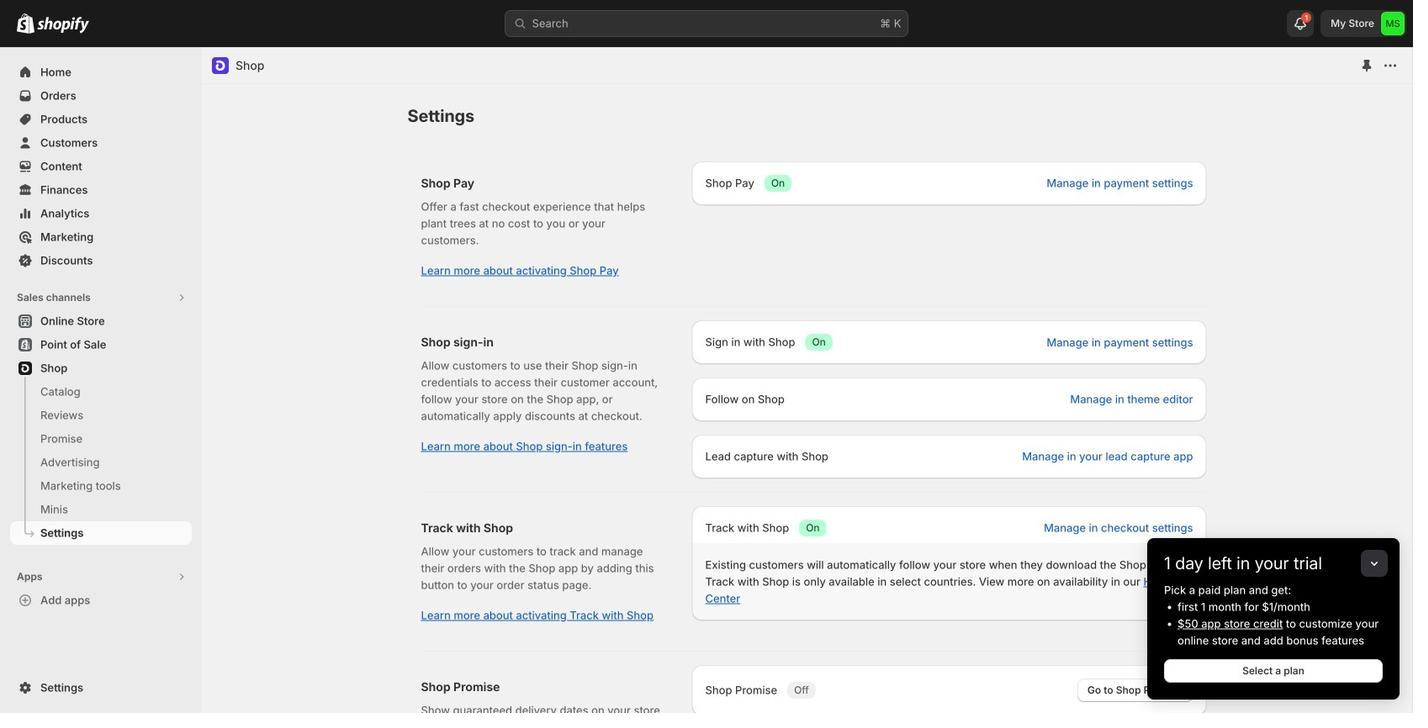 Task type: describe. For each thing, give the bounding box(es) containing it.
1 horizontal spatial shopify image
[[37, 17, 89, 33]]

0 horizontal spatial shopify image
[[17, 13, 34, 33]]



Task type: locate. For each thing, give the bounding box(es) containing it.
shopify image
[[17, 13, 34, 33], [37, 17, 89, 33]]

fullscreen dialog
[[202, 47, 1412, 713]]

my store image
[[1381, 12, 1405, 35]]

icon for shop image
[[212, 57, 229, 74]]



Task type: vqa. For each thing, say whether or not it's contained in the screenshot.
text box
no



